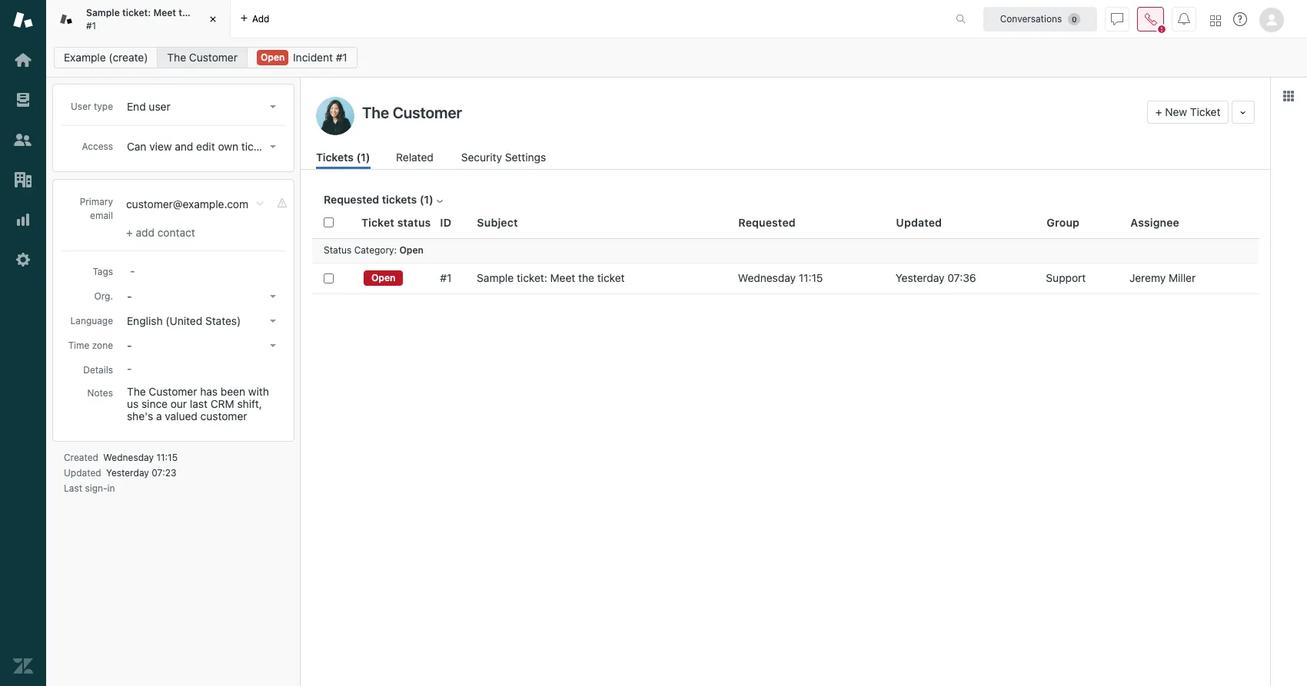 Task type: describe. For each thing, give the bounding box(es) containing it.
1 horizontal spatial open
[[371, 272, 395, 284]]

in
[[107, 483, 115, 494]]

assignee
[[1131, 216, 1179, 229]]

user
[[71, 101, 91, 112]]

settings
[[505, 151, 546, 164]]

1 vertical spatial (1)
[[420, 193, 433, 206]]

1 horizontal spatial yesterday
[[896, 271, 945, 284]]

get started image
[[13, 50, 33, 70]]

views image
[[13, 90, 33, 110]]

us
[[127, 398, 139, 411]]

end user
[[127, 100, 170, 113]]

yesterday inside "created wednesday 11:15 updated yesterday 07:23 last sign-in"
[[106, 467, 149, 479]]

the customer link
[[157, 47, 248, 68]]

requested tickets (1)
[[324, 193, 433, 206]]

related
[[396, 151, 434, 164]]

arrow down image for user
[[270, 105, 276, 108]]

can view and edit own tickets only
[[127, 140, 298, 153]]

meet for sample ticket: meet the ticket #1
[[153, 7, 176, 19]]

a
[[156, 410, 162, 423]]

the for the customer has been with us since our last crm shift, she's a valued customer
[[127, 385, 146, 398]]

(1) inside tickets (1) link
[[356, 151, 370, 164]]

english (united states)
[[127, 314, 241, 328]]

tags
[[93, 266, 113, 278]]

incident #1
[[293, 51, 347, 64]]

user
[[149, 100, 170, 113]]

arrow down image for -
[[270, 295, 276, 298]]

org.
[[94, 291, 113, 302]]

customers image
[[13, 130, 33, 150]]

requested for requested tickets (1)
[[324, 193, 379, 206]]

07:36
[[947, 271, 976, 284]]

english
[[127, 314, 163, 328]]

sample ticket: meet the ticket link
[[477, 271, 625, 285]]

yesterday 07:36
[[896, 271, 976, 284]]

example (create) button
[[54, 47, 158, 68]]

contact
[[157, 226, 195, 239]]

end
[[127, 100, 146, 113]]

+ new ticket
[[1156, 105, 1220, 118]]

has
[[200, 385, 218, 398]]

primary email
[[80, 196, 113, 221]]

sign-
[[85, 483, 107, 494]]

ticket inside button
[[1190, 105, 1220, 118]]

ticket: for sample ticket: meet the ticket
[[517, 271, 547, 284]]

button displays agent's chat status as invisible. image
[[1111, 13, 1123, 25]]

edit
[[196, 140, 215, 153]]

details
[[83, 364, 113, 376]]

notifications image
[[1178, 13, 1190, 25]]

english (united states) button
[[122, 311, 282, 332]]

last
[[190, 398, 208, 411]]

only
[[277, 140, 298, 153]]

reporting image
[[13, 210, 33, 230]]

view
[[149, 140, 172, 153]]

sample ticket: meet the ticket
[[477, 271, 625, 284]]

with
[[248, 385, 269, 398]]

2 vertical spatial #1
[[440, 271, 452, 284]]

status
[[397, 216, 431, 229]]

organizations image
[[13, 170, 33, 190]]

she's
[[127, 410, 153, 423]]

add button
[[231, 0, 279, 38]]

ticket status
[[361, 216, 431, 229]]

conversations
[[1000, 13, 1062, 24]]

customer@example.com
[[126, 198, 248, 211]]

grid containing ticket status
[[301, 208, 1270, 687]]

- field
[[124, 262, 282, 279]]

security
[[461, 151, 502, 164]]

+ new ticket button
[[1147, 101, 1229, 124]]

notes
[[87, 388, 113, 399]]

last
[[64, 483, 82, 494]]

conversations button
[[983, 7, 1097, 31]]

miller
[[1169, 271, 1196, 284]]

11:15 inside "created wednesday 11:15 updated yesterday 07:23 last sign-in"
[[156, 452, 178, 464]]

user type
[[71, 101, 113, 112]]

email
[[90, 210, 113, 221]]

meet for sample ticket: meet the ticket
[[550, 271, 575, 284]]

status category : open
[[324, 245, 424, 256]]

language
[[70, 315, 113, 327]]

sample ticket: meet the ticket #1
[[86, 7, 221, 31]]

the customer has been with us since our last crm shift, she's a valued customer
[[127, 385, 272, 423]]

example
[[64, 51, 106, 64]]

example (create)
[[64, 51, 148, 64]]

wednesday 11:15
[[738, 271, 823, 284]]

tickets
[[316, 151, 354, 164]]

0 horizontal spatial add
[[136, 226, 155, 239]]

the for sample ticket: meet the ticket
[[578, 271, 594, 284]]

tickets (1) link
[[316, 149, 370, 169]]

customer for the customer
[[189, 51, 238, 64]]

security settings
[[461, 151, 546, 164]]



Task type: locate. For each thing, give the bounding box(es) containing it.
tabs tab list
[[46, 0, 940, 38]]

ticket: inside grid
[[517, 271, 547, 284]]

tickets
[[241, 140, 274, 153], [382, 193, 417, 206]]

1 vertical spatial -
[[127, 339, 132, 352]]

0 horizontal spatial open
[[261, 52, 285, 63]]

(1)
[[356, 151, 370, 164], [420, 193, 433, 206]]

zendesk image
[[13, 657, 33, 677]]

(1) right tickets
[[356, 151, 370, 164]]

1 vertical spatial requested
[[738, 216, 796, 229]]

arrow down image for can view and edit own tickets only
[[270, 145, 276, 148]]

arrow down image down - field
[[270, 295, 276, 298]]

security settings link
[[461, 149, 550, 169]]

0 horizontal spatial sample
[[86, 7, 120, 19]]

the up she's
[[127, 385, 146, 398]]

1 vertical spatial ticket
[[597, 271, 625, 284]]

open inside secondary "element"
[[261, 52, 285, 63]]

related link
[[396, 149, 435, 169]]

valued
[[165, 410, 198, 423]]

(united
[[166, 314, 202, 328]]

add inside dropdown button
[[252, 13, 269, 24]]

category
[[354, 245, 394, 256]]

1 vertical spatial updated
[[64, 467, 101, 479]]

updated up yesterday 07:36 on the top right
[[896, 216, 942, 229]]

0 horizontal spatial yesterday
[[106, 467, 149, 479]]

wednesday
[[738, 271, 796, 284], [103, 452, 154, 464]]

1 vertical spatial arrow down image
[[270, 295, 276, 298]]

arrow down image inside end user button
[[270, 105, 276, 108]]

3 arrow down image from the top
[[270, 344, 276, 348]]

arrow down image
[[270, 105, 276, 108], [270, 320, 276, 323], [270, 344, 276, 348]]

1 horizontal spatial requested
[[738, 216, 796, 229]]

updated down created
[[64, 467, 101, 479]]

customer up the valued
[[149, 385, 197, 398]]

0 horizontal spatial ticket
[[361, 216, 394, 229]]

1 vertical spatial sample
[[477, 271, 514, 284]]

support
[[1046, 271, 1086, 284]]

+ for + new ticket
[[1156, 105, 1162, 118]]

states)
[[205, 314, 241, 328]]

created wednesday 11:15 updated yesterday 07:23 last sign-in
[[64, 452, 178, 494]]

1 horizontal spatial (1)
[[420, 193, 433, 206]]

1 - from the top
[[127, 290, 132, 303]]

(1) up status
[[420, 193, 433, 206]]

arrow down image left only
[[270, 145, 276, 148]]

0 horizontal spatial updated
[[64, 467, 101, 479]]

created
[[64, 452, 98, 464]]

- right org.
[[127, 290, 132, 303]]

customer
[[189, 51, 238, 64], [149, 385, 197, 398]]

+ add contact
[[126, 226, 195, 239]]

1 vertical spatial yesterday
[[106, 467, 149, 479]]

1 vertical spatial 11:15
[[156, 452, 178, 464]]

1 vertical spatial open
[[399, 245, 424, 256]]

0 vertical spatial 11:15
[[799, 271, 823, 284]]

- right zone
[[127, 339, 132, 352]]

#1 up example
[[86, 20, 96, 31]]

0 horizontal spatial ticket
[[196, 7, 221, 19]]

customer inside secondary "element"
[[189, 51, 238, 64]]

0 vertical spatial #1
[[86, 20, 96, 31]]

1 horizontal spatial tickets
[[382, 193, 417, 206]]

customer down "close" 'icon'
[[189, 51, 238, 64]]

0 vertical spatial the
[[179, 7, 193, 19]]

yesterday left 07:36
[[896, 271, 945, 284]]

arrow down image
[[270, 145, 276, 148], [270, 295, 276, 298]]

2 arrow down image from the top
[[270, 320, 276, 323]]

ticket down the requested tickets (1)
[[361, 216, 394, 229]]

1 horizontal spatial add
[[252, 13, 269, 24]]

the
[[179, 7, 193, 19], [578, 271, 594, 284]]

0 vertical spatial sample
[[86, 7, 120, 19]]

ticket: for sample ticket: meet the ticket #1
[[122, 7, 151, 19]]

zendesk support image
[[13, 10, 33, 30]]

add right "close" 'icon'
[[252, 13, 269, 24]]

:
[[394, 245, 397, 256]]

been
[[221, 385, 245, 398]]

0 vertical spatial ticket
[[196, 7, 221, 19]]

1 arrow down image from the top
[[270, 145, 276, 148]]

0 horizontal spatial requested
[[324, 193, 379, 206]]

1 horizontal spatial +
[[1156, 105, 1162, 118]]

#1
[[86, 20, 96, 31], [336, 51, 347, 64], [440, 271, 452, 284]]

type
[[94, 101, 113, 112]]

1 horizontal spatial wednesday
[[738, 271, 796, 284]]

#1 right incident
[[336, 51, 347, 64]]

+ for + add contact
[[126, 226, 133, 239]]

- button for time zone
[[122, 335, 282, 357]]

updated
[[896, 216, 942, 229], [64, 467, 101, 479]]

+
[[1156, 105, 1162, 118], [126, 226, 133, 239]]

#1 inside 'sample ticket: meet the ticket #1'
[[86, 20, 96, 31]]

0 vertical spatial updated
[[896, 216, 942, 229]]

0 vertical spatial customer
[[189, 51, 238, 64]]

2 horizontal spatial open
[[399, 245, 424, 256]]

- for time zone
[[127, 339, 132, 352]]

tab containing sample ticket: meet the ticket
[[46, 0, 231, 38]]

1 vertical spatial customer
[[149, 385, 197, 398]]

open
[[261, 52, 285, 63], [399, 245, 424, 256], [371, 272, 395, 284]]

arrow down image for (united
[[270, 320, 276, 323]]

1 vertical spatial +
[[126, 226, 133, 239]]

ticket: up (create)
[[122, 7, 151, 19]]

add
[[252, 13, 269, 24], [136, 226, 155, 239]]

ticket: inside 'sample ticket: meet the ticket #1'
[[122, 7, 151, 19]]

1 vertical spatial meet
[[550, 271, 575, 284]]

2 vertical spatial arrow down image
[[270, 344, 276, 348]]

the inside secondary "element"
[[167, 51, 186, 64]]

0 vertical spatial +
[[1156, 105, 1162, 118]]

sample down the 'subject'
[[477, 271, 514, 284]]

time
[[68, 340, 89, 351]]

0 vertical spatial yesterday
[[896, 271, 945, 284]]

sample for sample ticket: meet the ticket #1
[[86, 7, 120, 19]]

1 arrow down image from the top
[[270, 105, 276, 108]]

1 vertical spatial the
[[578, 271, 594, 284]]

customer inside the customer has been with us since our last crm shift, she's a valued customer
[[149, 385, 197, 398]]

- for org.
[[127, 290, 132, 303]]

can
[[127, 140, 146, 153]]

1 horizontal spatial ticket
[[597, 271, 625, 284]]

0 horizontal spatial wednesday
[[103, 452, 154, 464]]

0 horizontal spatial the
[[127, 385, 146, 398]]

can view and edit own tickets only button
[[122, 136, 298, 158]]

add left contact
[[136, 226, 155, 239]]

arrow down image inside english (united states) button
[[270, 320, 276, 323]]

None checkbox
[[324, 273, 334, 283]]

the customer
[[167, 51, 238, 64]]

wednesday inside grid
[[738, 271, 796, 284]]

1 vertical spatial ticket:
[[517, 271, 547, 284]]

status
[[324, 245, 352, 256]]

0 horizontal spatial ticket:
[[122, 7, 151, 19]]

end user button
[[122, 96, 282, 118]]

- button
[[122, 286, 282, 308], [122, 335, 282, 357]]

0 vertical spatial - button
[[122, 286, 282, 308]]

crm
[[210, 398, 234, 411]]

ticket: down the 'subject'
[[517, 271, 547, 284]]

0 horizontal spatial #1
[[86, 20, 96, 31]]

jeremy miller
[[1129, 271, 1196, 284]]

+ inside button
[[1156, 105, 1162, 118]]

tickets up ticket status
[[382, 193, 417, 206]]

Select All Tickets checkbox
[[324, 218, 334, 228]]

arrow down image inside can view and edit own tickets only button
[[270, 145, 276, 148]]

11:15
[[799, 271, 823, 284], [156, 452, 178, 464]]

close image
[[205, 12, 221, 27]]

subject
[[477, 216, 518, 229]]

the for sample ticket: meet the ticket #1
[[179, 7, 193, 19]]

tab
[[46, 0, 231, 38]]

1 horizontal spatial meet
[[550, 271, 575, 284]]

1 horizontal spatial ticket
[[1190, 105, 1220, 118]]

None text field
[[358, 101, 1141, 124]]

0 vertical spatial ticket
[[1190, 105, 1220, 118]]

1 horizontal spatial the
[[578, 271, 594, 284]]

customer for the customer has been with us since our last crm shift, she's a valued customer
[[149, 385, 197, 398]]

sample inside 'sample ticket: meet the ticket #1'
[[86, 7, 120, 19]]

requested up select all tickets checkbox
[[324, 193, 379, 206]]

1 horizontal spatial updated
[[896, 216, 942, 229]]

1 vertical spatial the
[[127, 385, 146, 398]]

our
[[171, 398, 187, 411]]

#1 inside secondary "element"
[[336, 51, 347, 64]]

0 horizontal spatial 11:15
[[156, 452, 178, 464]]

1 vertical spatial ticket
[[361, 216, 394, 229]]

ticket right new
[[1190, 105, 1220, 118]]

requested up 'wednesday 11:15'
[[738, 216, 796, 229]]

time zone
[[68, 340, 113, 351]]

zendesk products image
[[1210, 15, 1221, 26]]

tickets inside button
[[241, 140, 274, 153]]

yesterday up in
[[106, 467, 149, 479]]

the inside 'sample ticket: meet the ticket #1'
[[179, 7, 193, 19]]

meet inside 'sample ticket: meet the ticket #1'
[[153, 7, 176, 19]]

0 vertical spatial -
[[127, 290, 132, 303]]

0 vertical spatial meet
[[153, 7, 176, 19]]

0 vertical spatial add
[[252, 13, 269, 24]]

1 horizontal spatial ticket:
[[517, 271, 547, 284]]

+ left contact
[[126, 226, 133, 239]]

0 vertical spatial tickets
[[241, 140, 274, 153]]

0 vertical spatial open
[[261, 52, 285, 63]]

1 horizontal spatial 11:15
[[799, 271, 823, 284]]

- button for org.
[[122, 286, 282, 308]]

meet inside grid
[[550, 271, 575, 284]]

customer
[[200, 410, 247, 423]]

admin image
[[13, 250, 33, 270]]

apps image
[[1282, 90, 1295, 102]]

open right :
[[399, 245, 424, 256]]

2 arrow down image from the top
[[270, 295, 276, 298]]

jeremy
[[1129, 271, 1166, 284]]

1 horizontal spatial sample
[[477, 271, 514, 284]]

0 vertical spatial (1)
[[356, 151, 370, 164]]

ticket:
[[122, 7, 151, 19], [517, 271, 547, 284]]

1 vertical spatial wednesday
[[103, 452, 154, 464]]

shift,
[[237, 398, 262, 411]]

sample up example (create)
[[86, 7, 120, 19]]

ticket for sample ticket: meet the ticket
[[597, 271, 625, 284]]

2 vertical spatial open
[[371, 272, 395, 284]]

since
[[141, 398, 168, 411]]

1 - button from the top
[[122, 286, 282, 308]]

the
[[167, 51, 186, 64], [127, 385, 146, 398]]

#1 down the 'id'
[[440, 271, 452, 284]]

updated inside "created wednesday 11:15 updated yesterday 07:23 last sign-in"
[[64, 467, 101, 479]]

the for the customer
[[167, 51, 186, 64]]

requested for requested
[[738, 216, 796, 229]]

open left incident
[[261, 52, 285, 63]]

1 horizontal spatial the
[[167, 51, 186, 64]]

tickets right own
[[241, 140, 274, 153]]

the down 'sample ticket: meet the ticket #1'
[[167, 51, 186, 64]]

group
[[1047, 216, 1080, 229]]

2 horizontal spatial #1
[[440, 271, 452, 284]]

0 vertical spatial requested
[[324, 193, 379, 206]]

2 - button from the top
[[122, 335, 282, 357]]

ticket
[[196, 7, 221, 19], [597, 271, 625, 284]]

new
[[1165, 105, 1187, 118]]

0 horizontal spatial tickets
[[241, 140, 274, 153]]

and
[[175, 140, 193, 153]]

the inside the customer has been with us since our last crm shift, she's a valued customer
[[127, 385, 146, 398]]

sample
[[86, 7, 120, 19], [477, 271, 514, 284]]

0 horizontal spatial (1)
[[356, 151, 370, 164]]

main element
[[0, 0, 46, 687]]

1 vertical spatial - button
[[122, 335, 282, 357]]

get help image
[[1233, 12, 1247, 26]]

0 vertical spatial arrow down image
[[270, 105, 276, 108]]

- button down english (united states) button
[[122, 335, 282, 357]]

0 vertical spatial arrow down image
[[270, 145, 276, 148]]

wednesday inside "created wednesday 11:15 updated yesterday 07:23 last sign-in"
[[103, 452, 154, 464]]

0 vertical spatial wednesday
[[738, 271, 796, 284]]

1 horizontal spatial #1
[[336, 51, 347, 64]]

0 horizontal spatial the
[[179, 7, 193, 19]]

ticket inside 'sample ticket: meet the ticket #1'
[[196, 7, 221, 19]]

1 vertical spatial tickets
[[382, 193, 417, 206]]

primary
[[80, 196, 113, 208]]

0 vertical spatial the
[[167, 51, 186, 64]]

0 horizontal spatial meet
[[153, 7, 176, 19]]

ticket for sample ticket: meet the ticket #1
[[196, 7, 221, 19]]

(create)
[[109, 51, 148, 64]]

07:23
[[152, 467, 177, 479]]

- button up english (united states) button
[[122, 286, 282, 308]]

open down the category at left top
[[371, 272, 395, 284]]

id
[[440, 216, 451, 229]]

incident
[[293, 51, 333, 64]]

secondary element
[[46, 42, 1307, 73]]

0 vertical spatial ticket:
[[122, 7, 151, 19]]

tickets (1)
[[316, 151, 370, 164]]

own
[[218, 140, 238, 153]]

1 vertical spatial #1
[[336, 51, 347, 64]]

access
[[82, 141, 113, 152]]

grid
[[301, 208, 1270, 687]]

+ left new
[[1156, 105, 1162, 118]]

1 vertical spatial arrow down image
[[270, 320, 276, 323]]

1 vertical spatial add
[[136, 226, 155, 239]]

2 - from the top
[[127, 339, 132, 352]]

0 horizontal spatial +
[[126, 226, 133, 239]]

zone
[[92, 340, 113, 351]]

sample for sample ticket: meet the ticket
[[477, 271, 514, 284]]



Task type: vqa. For each thing, say whether or not it's contained in the screenshot.
the for Sample ticket: Meet the ticket
yes



